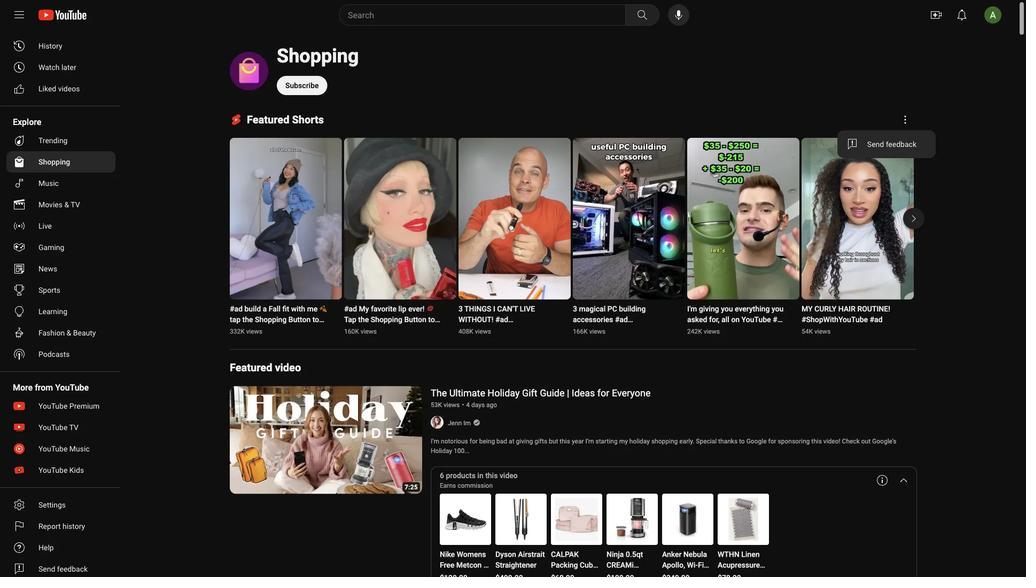 Task type: vqa. For each thing, say whether or not it's contained in the screenshot.
left set
yes



Task type: locate. For each thing, give the bounding box(es) containing it.
the ultimate holiday gift guide | ideas for everyone
[[431, 388, 651, 399]]

|
[[567, 388, 570, 399]]

views for build
[[246, 328, 263, 336]]

views
[[246, 328, 263, 336], [361, 328, 377, 336], [475, 328, 491, 336], [590, 328, 606, 336], [704, 328, 720, 336], [815, 328, 831, 336], [444, 401, 460, 409]]

1 vertical spatial at
[[746, 572, 753, 578]]

jenn im link
[[448, 419, 471, 428]]

you link
[[6, 14, 116, 35], [6, 14, 116, 35]]

views down accessories
[[590, 328, 606, 336]]

giving up 'for,'
[[699, 305, 720, 314]]

3 for 3 things i can't live without! #ad #shopwithyoutube
[[459, 305, 463, 314]]

0 horizontal spatial out
[[252, 326, 263, 335]]

i'm right "year"
[[586, 438, 594, 445]]

0 vertical spatial send
[[868, 140, 885, 149]]

movies & tv link
[[6, 194, 116, 216], [6, 194, 116, 216]]

0 horizontal spatial at
[[509, 438, 515, 445]]

0 horizontal spatial i'm
[[431, 438, 440, 445]]

0 horizontal spatial send feedback
[[39, 565, 88, 574]]

to down me
[[313, 315, 319, 324]]

early.
[[680, 438, 695, 445]]

my
[[620, 438, 628, 445]]

ago
[[487, 401, 497, 409]]

fashion
[[39, 329, 65, 337]]

None search field
[[320, 4, 662, 26]]

help link
[[6, 537, 116, 559], [6, 537, 116, 559]]

2 set from the left
[[733, 572, 744, 578]]

🛍️🫰
[[293, 326, 308, 335]]

holiday down "notorious"
[[431, 448, 452, 455]]

#shopwithyoutube down '332k views'
[[230, 337, 296, 346]]

0 vertical spatial featured
[[247, 113, 290, 126]]

0 horizontal spatial giving
[[516, 438, 533, 445]]

for right google
[[769, 438, 777, 445]]

1 horizontal spatial holiday
[[488, 388, 520, 399]]

0 horizontal spatial set
[[551, 572, 562, 578]]

0 vertical spatial at
[[509, 438, 515, 445]]

Shopping text field
[[277, 45, 359, 67]]

shopping down the favorite
[[371, 315, 403, 324]]

& left the beauty
[[67, 329, 71, 337]]

#ad build a fall fit with me 🍂 tap the shopping button to check out the look 🛍️🫰 #shopwithyoutube
[[230, 305, 327, 346]]

shopping link
[[6, 151, 116, 173], [6, 151, 116, 173]]

3 inside 3 things i can't live without! #ad #shopwithyoutube
[[459, 305, 463, 314]]

0 horizontal spatial holiday
[[431, 448, 452, 455]]

earns commission link
[[440, 481, 493, 491]]

#shopwithyoutube down accessories
[[573, 326, 640, 335]]

video inside 6 products in this video earns commission
[[500, 471, 518, 480]]

views down 'for,'
[[704, 328, 720, 336]]

3 THINGS I CAN'T LIVE WITHOUT! #ad #ShopWithYouTube text field
[[459, 304, 558, 335]]

1 horizontal spatial video
[[500, 471, 518, 480]]

1 vertical spatial featured
[[230, 362, 272, 374]]

a
[[263, 305, 267, 314]]

1 horizontal spatial button
[[405, 315, 427, 324]]

1 vertical spatial feedback
[[57, 565, 88, 574]]

0 vertical spatial feedback
[[887, 140, 917, 149]]

!
[[408, 326, 410, 335]]

166k
[[573, 328, 588, 336]]

2 horizontal spatial the
[[358, 315, 369, 324]]

3 left things
[[459, 305, 463, 314]]

gaming link
[[6, 237, 116, 258], [6, 237, 116, 258]]

0 horizontal spatial the
[[243, 315, 253, 324]]

youtube for youtube kids
[[39, 466, 68, 475]]

pc
[[608, 305, 618, 314]]

watch later link
[[6, 57, 116, 78], [6, 57, 116, 78]]

youtube inside the i'm giving you everything you asked for, all on youtube #ad #shopwithyoutube #girlmath
[[742, 315, 772, 324]]

#ad build a Fall fit with me 🍂 tap the Shopping Button to check out the look 🛍️🫰 #ShopWithYouTube text field
[[230, 304, 329, 346]]

0 horizontal spatial button
[[289, 315, 311, 324]]

go to channel image
[[431, 416, 444, 429]]

views for things
[[475, 328, 491, 336]]

holiday up ago
[[488, 388, 520, 399]]

being
[[480, 438, 495, 445]]

my curly hair routine! #shopwithyoutube #ad link
[[802, 304, 902, 325]]

1 horizontal spatial at
[[746, 572, 753, 578]]

53k
[[431, 401, 442, 409]]

3 magical pc building accessories #ad #shopwithyoutube
[[573, 305, 646, 335]]

0 horizontal spatial send
[[39, 565, 55, 574]]

sports
[[39, 286, 60, 295]]

views right 54k
[[815, 328, 831, 336]]

video
[[275, 362, 301, 374], [500, 471, 518, 480]]

1 horizontal spatial out
[[862, 438, 871, 445]]

1 vertical spatial &
[[67, 329, 71, 337]]

3 magical PC building accessories #ad #ShopWithYouTube text field
[[573, 304, 673, 335]]

1 vertical spatial out
[[862, 438, 871, 445]]

youtube for youtube premium
[[39, 402, 68, 411]]

1 i'm from the left
[[431, 438, 440, 445]]

1 horizontal spatial feedback
[[887, 140, 917, 149]]

button up 🛍️🫰
[[289, 315, 311, 324]]

1 horizontal spatial giving
[[699, 305, 720, 314]]

160k
[[344, 328, 359, 336]]

set left (5
[[551, 572, 562, 578]]

gaming
[[39, 243, 64, 252]]

1 vertical spatial music
[[69, 445, 90, 454]]

fashion & beauty link
[[6, 322, 116, 344], [6, 322, 116, 344]]

report
[[39, 522, 61, 531]]

watch
[[39, 63, 60, 72]]

0 vertical spatial tv
[[71, 200, 80, 209]]

giving left gifts
[[516, 438, 533, 445]]

beauty
[[73, 329, 96, 337]]

at right bad at the bottom
[[509, 438, 515, 445]]

you
[[721, 305, 733, 314], [772, 305, 784, 314]]

history link
[[6, 35, 116, 57], [6, 35, 116, 57]]

featured left the shorts
[[247, 113, 290, 126]]

to inside #ad build a fall fit with me 🍂 tap the shopping button to check out the look 🛍️🫰 #shopwithyoutube
[[313, 315, 319, 324]]

out inside #ad build a fall fit with me 🍂 tap the shopping button to check out the look 🛍️🫰 #shopwithyoutube
[[252, 326, 263, 335]]

for,
[[710, 315, 720, 324]]

wthn linen acupressure mat set at fr
[[718, 551, 769, 578]]

3 magical pc building accessories #ad #shopwithyoutube link
[[573, 304, 673, 335]]

live
[[520, 305, 535, 314]]

views inside my curly hair routine! #shopwithyoutube #ad 54k views
[[815, 328, 831, 336]]

button
[[289, 315, 311, 324], [405, 315, 427, 324]]

#ad inside 3 things i can't live without! #ad #shopwithyoutube
[[496, 315, 509, 324]]

#ad my favorite lip ever! 💋 tap the shopping button to #shopwithyoutube !
[[344, 305, 435, 335]]

sports link
[[6, 280, 116, 301], [6, 280, 116, 301]]

1 horizontal spatial music
[[69, 445, 90, 454]]

views right 332k
[[246, 328, 263, 336]]

0 vertical spatial &
[[64, 200, 69, 209]]

#ad inside #ad my favorite lip ever! 💋 tap the shopping button to #shopwithyoutube !
[[344, 305, 357, 314]]

youtube down everything
[[742, 315, 772, 324]]

the left look
[[265, 326, 275, 335]]

google
[[747, 438, 767, 445]]

avatar image image
[[985, 6, 1002, 24]]

2 button from the left
[[405, 315, 427, 324]]

gifts
[[535, 438, 548, 445]]

& right movies
[[64, 200, 69, 209]]

6 products in this video earns commission
[[440, 471, 518, 490]]

music up movies
[[39, 179, 59, 188]]

youtube tv
[[39, 423, 79, 432]]

calpak packing cubes set (5 piece link
[[551, 494, 603, 578]]

#shopwithyoutube down curly
[[802, 315, 869, 324]]

1 horizontal spatial 3
[[573, 305, 578, 314]]

my
[[359, 305, 369, 314]]

1 set from the left
[[551, 572, 562, 578]]

tv
[[71, 200, 80, 209], [69, 423, 79, 432]]

podcasts link
[[6, 344, 116, 365], [6, 344, 116, 365]]

set inside calpak packing cubes set (5 piece
[[551, 572, 562, 578]]

youtube for youtube music
[[39, 445, 68, 454]]

1 horizontal spatial to
[[429, 315, 435, 324]]

this
[[560, 438, 571, 445], [812, 438, 822, 445], [486, 471, 498, 480]]

movies & tv
[[39, 200, 80, 209]]

1 horizontal spatial you
[[772, 305, 784, 314]]

send
[[868, 140, 885, 149], [39, 565, 55, 574]]

0 horizontal spatial to
[[313, 315, 319, 324]]

#ad
[[230, 305, 243, 314], [344, 305, 357, 314], [496, 315, 509, 324], [615, 315, 628, 324], [773, 315, 786, 324], [870, 315, 883, 324]]

giving
[[699, 305, 720, 314], [516, 438, 533, 445]]

i'm giving you everything you asked for, all on youtube #ad #shopwithyoutube #girlmath link
[[688, 304, 787, 346]]

0 horizontal spatial feedback
[[57, 565, 88, 574]]

this right but
[[560, 438, 571, 445]]

youtube down more from youtube
[[39, 402, 68, 411]]

i
[[494, 305, 496, 314]]

ever!
[[409, 305, 425, 314]]

live link
[[6, 216, 116, 237], [6, 216, 116, 237]]

332k
[[230, 328, 245, 336]]

the down build
[[243, 315, 253, 324]]

1 horizontal spatial i'm
[[586, 438, 594, 445]]

0 horizontal spatial this
[[486, 471, 498, 480]]

1 vertical spatial holiday
[[431, 448, 452, 455]]

everyone
[[612, 388, 651, 399]]

Search text field
[[348, 8, 624, 22]]

out right check
[[862, 438, 871, 445]]

1 you from the left
[[721, 305, 733, 314]]

tv right movies
[[71, 200, 80, 209]]

1 vertical spatial giving
[[516, 438, 533, 445]]

the down 'my' on the left bottom of the page
[[358, 315, 369, 324]]

to right thanks
[[740, 438, 745, 445]]

button inside #ad build a fall fit with me 🍂 tap the shopping button to check out the look 🛍️🫰 #shopwithyoutube
[[289, 315, 311, 324]]

& for tv
[[64, 200, 69, 209]]

to down the 💋
[[429, 315, 435, 324]]

1 horizontal spatial this
[[560, 438, 571, 445]]

featured down '332k views'
[[230, 362, 272, 374]]

learning
[[39, 307, 67, 316]]

dyson airstrait straightener
[[496, 551, 545, 570]]

i'm down go to channel icon
[[431, 438, 440, 445]]

set down acupressure
[[733, 572, 744, 578]]

i'm
[[688, 305, 698, 314]]

for left being
[[470, 438, 478, 445]]

history
[[63, 522, 85, 531]]

for right ideas
[[598, 388, 610, 399]]

#shopwithyoutube down without!
[[459, 326, 525, 335]]

the
[[243, 315, 253, 324], [358, 315, 369, 324], [265, 326, 275, 335]]

shopping down 'fall'
[[255, 315, 287, 324]]

send feedback inside option
[[868, 140, 917, 149]]

video down look
[[275, 362, 301, 374]]

7 minutes, 25 seconds element
[[405, 484, 418, 491]]

youtube up youtube premium
[[55, 383, 89, 393]]

0 horizontal spatial music
[[39, 179, 59, 188]]

at down acupressure
[[746, 572, 753, 578]]

1 vertical spatial tv
[[69, 423, 79, 432]]

3 inside 3 magical pc building accessories #ad #shopwithyoutube
[[573, 305, 578, 314]]

0 horizontal spatial 3
[[459, 305, 463, 314]]

at inside wthn linen acupressure mat set at fr
[[746, 572, 753, 578]]

this right in
[[486, 471, 498, 480]]

more from youtube
[[13, 383, 89, 393]]

1 horizontal spatial the
[[265, 326, 275, 335]]

1 vertical spatial send
[[39, 565, 55, 574]]

2 you from the left
[[772, 305, 784, 314]]

views right 160k
[[361, 328, 377, 336]]

1 vertical spatial video
[[500, 471, 518, 480]]

button down ever!
[[405, 315, 427, 324]]

video right in
[[500, 471, 518, 480]]

my curly hair routine! #shopwithyoutube #ad 54k views
[[802, 305, 891, 336]]

#shopwithyoutube down all
[[688, 326, 754, 335]]

youtube down the youtube tv
[[39, 445, 68, 454]]

you up all
[[721, 305, 733, 314]]

#shopwithyoutube inside the i'm giving you everything you asked for, all on youtube #ad #shopwithyoutube #girlmath
[[688, 326, 754, 335]]

1 horizontal spatial send
[[868, 140, 885, 149]]

#ad My favorite lip ever! 💋 Tap the Shopping Button to #shopwithyoutube ! text field
[[344, 304, 444, 335]]

the inside #ad my favorite lip ever! 💋 tap the shopping button to #shopwithyoutube !
[[358, 315, 369, 324]]

i'm
[[431, 438, 440, 445], [586, 438, 594, 445]]

youtube music link
[[6, 439, 116, 460], [6, 439, 116, 460]]

views down without!
[[475, 328, 491, 336]]

shopping
[[277, 45, 359, 67], [39, 157, 70, 166], [255, 315, 287, 324], [371, 315, 403, 324]]

report history link
[[6, 516, 116, 537], [6, 516, 116, 537]]

ideas
[[572, 388, 595, 399]]

for
[[598, 388, 610, 399], [470, 438, 478, 445], [769, 438, 777, 445]]

out right check at the left bottom of the page
[[252, 326, 263, 335]]

curly
[[815, 305, 837, 314]]

2 3 from the left
[[573, 305, 578, 314]]

166k views
[[573, 328, 606, 336]]

giving inside 'i'm notorious for being bad at giving gifts but this year i'm starting my holiday shopping early. special thanks to google for sponsoring this video!   check out google's holiday 100...'
[[516, 438, 533, 445]]

0 vertical spatial holiday
[[488, 388, 520, 399]]

1 button from the left
[[289, 315, 311, 324]]

you right everything
[[772, 305, 784, 314]]

0 vertical spatial send feedback
[[868, 140, 917, 149]]

0 vertical spatial giving
[[699, 305, 720, 314]]

0 vertical spatial video
[[275, 362, 301, 374]]

this left video!
[[812, 438, 822, 445]]

at inside 'i'm notorious for being bad at giving gifts but this year i'm starting my holiday shopping early. special thanks to google for sponsoring this video!   check out google's holiday 100...'
[[509, 438, 515, 445]]

favorite
[[371, 305, 397, 314]]

cubes
[[580, 561, 601, 570]]

1 3 from the left
[[459, 305, 463, 314]]

1 horizontal spatial send feedback
[[868, 140, 917, 149]]

music
[[39, 179, 59, 188], [69, 445, 90, 454]]

youtube up youtube music
[[39, 423, 68, 432]]

0 horizontal spatial you
[[721, 305, 733, 314]]

youtube left kids
[[39, 466, 68, 475]]

#shopwithyoutube inside 3 things i can't live without! #ad #shopwithyoutube
[[459, 326, 525, 335]]

0 vertical spatial out
[[252, 326, 263, 335]]

6
[[440, 471, 444, 480]]

1 horizontal spatial set
[[733, 572, 744, 578]]

2 horizontal spatial to
[[740, 438, 745, 445]]

tv down youtube premium
[[69, 423, 79, 432]]

#shopwithyoutube
[[802, 315, 869, 324], [459, 326, 525, 335], [573, 326, 640, 335], [688, 326, 754, 335], [230, 337, 296, 346]]

featured for featured shorts
[[247, 113, 290, 126]]

send inside option
[[868, 140, 885, 149]]

i'm notorious for being bad at giving gifts but this year i'm starting my holiday shopping early. special thanks to google for sponsoring this video!   check out google's holiday 100...
[[431, 438, 897, 455]]

videos
[[58, 84, 80, 93]]

music up kids
[[69, 445, 90, 454]]

3 left magical
[[573, 305, 578, 314]]



Task type: describe. For each thing, give the bounding box(es) containing it.
to inside 'i'm notorious for being bad at giving gifts but this year i'm starting my holiday shopping early. special thanks to google for sponsoring this video!   check out google's holiday 100...'
[[740, 438, 745, 445]]

#ad inside 3 magical pc building accessories #ad #shopwithyoutube
[[615, 315, 628, 324]]

report history
[[39, 522, 85, 531]]

💋
[[427, 305, 434, 314]]

mat
[[718, 572, 731, 578]]

things
[[465, 305, 492, 314]]

2 horizontal spatial this
[[812, 438, 822, 445]]

shorts
[[292, 113, 324, 126]]

days
[[472, 401, 485, 409]]

featured video
[[230, 362, 301, 374]]

#ad inside my curly hair routine! #shopwithyoutube #ad 54k views
[[870, 315, 883, 324]]

shopping up subscribe
[[277, 45, 359, 67]]

explore
[[13, 117, 41, 127]]

subscribe button
[[277, 76, 328, 95]]

products
[[446, 471, 476, 480]]

lip
[[399, 305, 407, 314]]

in
[[478, 471, 484, 480]]

send feedback option
[[838, 135, 936, 154]]

408k
[[459, 328, 474, 336]]

dyson airstrait straightener link
[[496, 494, 547, 578]]

at for bad
[[509, 438, 515, 445]]

kids
[[69, 466, 84, 475]]

views for magical
[[590, 328, 606, 336]]

acupressure
[[718, 561, 761, 570]]

podcasts
[[39, 350, 70, 359]]

#ad my favorite lip ever! 💋 tap the shopping button to #shopwithyoutube ! link
[[344, 304, 444, 335]]

trending
[[39, 136, 68, 145]]

asked
[[688, 315, 708, 324]]

shopping down trending
[[39, 157, 70, 166]]

#ad inside #ad build a fall fit with me 🍂 tap the shopping button to check out the look 🛍️🫰 #shopwithyoutube
[[230, 305, 243, 314]]

3 for 3 magical pc building accessories #ad #shopwithyoutube
[[573, 305, 578, 314]]

& for beauty
[[67, 329, 71, 337]]

this inside 6 products in this video earns commission
[[486, 471, 498, 480]]

packing
[[551, 561, 578, 570]]

giving inside the i'm giving you everything you asked for, all on youtube #ad #shopwithyoutube #girlmath
[[699, 305, 720, 314]]

build
[[245, 305, 261, 314]]

holiday inside 'i'm notorious for being bad at giving gifts but this year i'm starting my holiday shopping early. special thanks to google for sponsoring this video!   check out google's holiday 100...'
[[431, 448, 452, 455]]

history
[[39, 41, 62, 50]]

tap
[[344, 315, 357, 324]]

check
[[230, 326, 250, 335]]

#shopwithyoutube inside 3 magical pc building accessories #ad #shopwithyoutube
[[573, 326, 640, 335]]

the ultimate holiday gift guide | ideas for everyone by jenn im 53,035 views 4 days ago 7 minutes, 25 seconds element
[[431, 388, 651, 399]]

#ad inside the i'm giving you everything you asked for, all on youtube #ad #shopwithyoutube #girlmath
[[773, 315, 786, 324]]

#ad build a fall fit with me 🍂 tap the shopping button to check out the look 🛍️🫰 #shopwithyoutube link
[[230, 304, 329, 346]]

holiday inside the ultimate holiday gift guide | ideas for everyone link
[[488, 388, 520, 399]]

earns
[[440, 482, 456, 490]]

me
[[307, 305, 318, 314]]

on
[[732, 315, 740, 324]]

1 vertical spatial send feedback
[[39, 565, 88, 574]]

liked
[[39, 84, 56, 93]]

with
[[291, 305, 305, 314]]

featured for featured video
[[230, 362, 272, 374]]

calpak packing cubes set (5 piece
[[551, 551, 601, 578]]

set inside wthn linen acupressure mat set at fr
[[733, 572, 744, 578]]

out inside 'i'm notorious for being bad at giving gifts but this year i'm starting my holiday shopping early. special thanks to google for sponsoring this video!   check out google's holiday 100...'
[[862, 438, 871, 445]]

settings
[[39, 501, 66, 510]]

views for giving
[[704, 328, 720, 336]]

featured shorts
[[247, 113, 324, 126]]

I'm giving you everything you asked for, all on YouTube #ad #ShopWithYouTube #GirlMath text field
[[688, 304, 787, 346]]

live
[[39, 222, 52, 230]]

premium
[[69, 402, 100, 411]]

watch later
[[39, 63, 76, 72]]

accessories
[[573, 315, 614, 324]]

at for set
[[746, 572, 753, 578]]

featured video link
[[230, 361, 301, 376]]

53k views
[[431, 401, 460, 409]]

2 i'm from the left
[[586, 438, 594, 445]]

liked videos
[[39, 84, 80, 93]]

shopping main content
[[128, 30, 1018, 578]]

#girlmath
[[688, 337, 721, 346]]

#shopwithyoutube inside my curly hair routine! #shopwithyoutube #ad 54k views
[[802, 315, 869, 324]]

2 horizontal spatial for
[[769, 438, 777, 445]]

3 things i can't live without! #ad #shopwithyoutube link
[[459, 304, 558, 335]]

notorious
[[441, 438, 468, 445]]

4 days ago
[[466, 401, 497, 409]]

#shopwithyoutube inside #ad build a fall fit with me 🍂 tap the shopping button to check out the look 🛍️🫰 #shopwithyoutube
[[230, 337, 296, 346]]

jenn im
[[448, 420, 471, 427]]

but
[[549, 438, 559, 445]]

the ultimate holiday gift guide | ideas for everyone link
[[431, 386, 651, 400]]

movies
[[39, 200, 63, 209]]

shopping inside #ad build a fall fit with me 🍂 tap the shopping button to check out the look 🛍️🫰 #shopwithyoutube
[[255, 315, 287, 324]]

hair
[[839, 305, 856, 314]]

0 vertical spatial music
[[39, 179, 59, 188]]

youtube premium
[[39, 402, 100, 411]]

tap
[[230, 315, 241, 324]]

check
[[843, 438, 860, 445]]

wthn
[[718, 551, 740, 559]]

views right 53k
[[444, 401, 460, 409]]

7:25
[[405, 484, 418, 491]]

1 horizontal spatial for
[[598, 388, 610, 399]]

jenn
[[448, 420, 462, 427]]

shopping
[[652, 438, 678, 445]]

feedback inside option
[[887, 140, 917, 149]]

more
[[13, 383, 33, 393]]

0 horizontal spatial video
[[275, 362, 301, 374]]

linen
[[742, 551, 760, 559]]

🍂
[[320, 305, 327, 314]]

0 horizontal spatial for
[[470, 438, 478, 445]]

everything
[[735, 305, 770, 314]]

MY CURLY HAIR ROUTINE! #ShopWithYouTube #ad text field
[[802, 304, 902, 325]]

shopping inside #ad my favorite lip ever! 💋 tap the shopping button to #shopwithyoutube !
[[371, 315, 403, 324]]

fall
[[269, 305, 281, 314]]

fashion & beauty
[[39, 329, 96, 337]]

views for my
[[361, 328, 377, 336]]

332k views
[[230, 328, 263, 336]]

100...
[[454, 448, 470, 455]]

(5
[[564, 572, 571, 578]]

youtube for youtube tv
[[39, 423, 68, 432]]

guide
[[540, 388, 565, 399]]

sponsoring
[[778, 438, 810, 445]]

i'm giving you everything you asked for, all on youtube #ad #shopwithyoutube #girlmath
[[688, 305, 786, 346]]

button inside #ad my favorite lip ever! 💋 tap the shopping button to #shopwithyoutube !
[[405, 315, 427, 324]]

to inside #ad my favorite lip ever! 💋 tap the shopping button to #shopwithyoutube !
[[429, 315, 435, 324]]

holiday
[[630, 438, 650, 445]]

straightener
[[496, 561, 537, 570]]

you
[[13, 20, 27, 30]]

subscribe
[[286, 81, 319, 90]]

youtube kids
[[39, 466, 84, 475]]

calpak
[[551, 551, 579, 559]]



